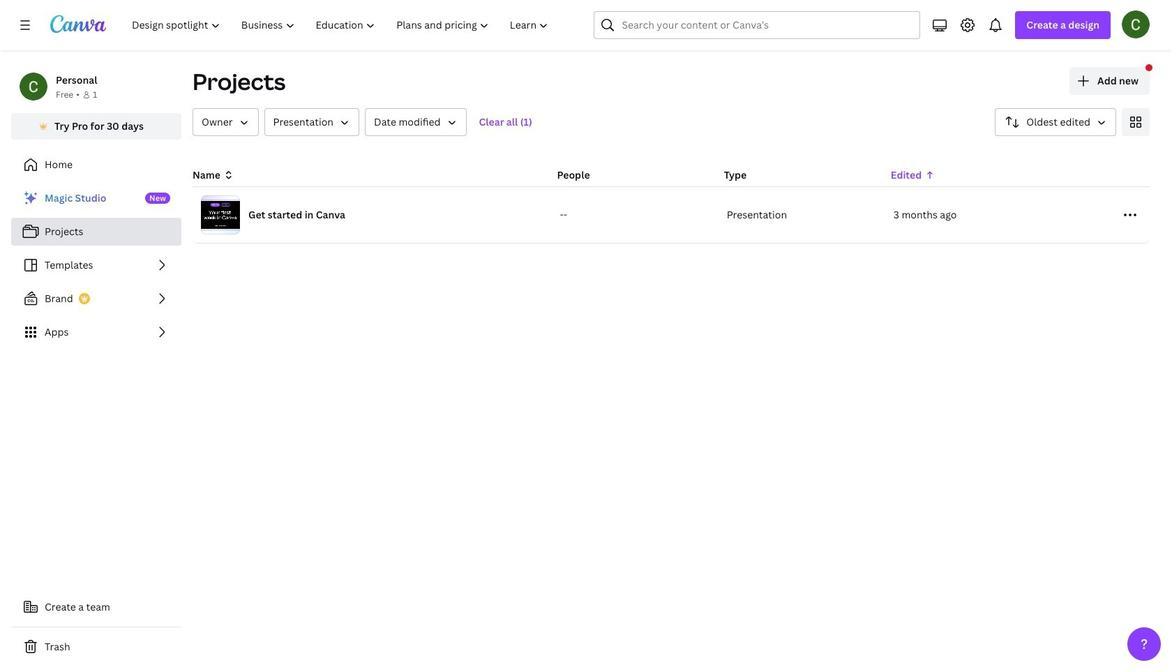 Task type: vqa. For each thing, say whether or not it's contained in the screenshot.
Corporate image
no



Task type: locate. For each thing, give the bounding box(es) containing it.
Category button
[[264, 108, 360, 136]]

list
[[11, 184, 182, 346]]

Sort by button
[[996, 108, 1117, 136]]

Date modified button
[[365, 108, 467, 136]]

None search field
[[594, 11, 921, 39]]



Task type: describe. For each thing, give the bounding box(es) containing it.
christina overa image
[[1123, 10, 1151, 38]]

top level navigation element
[[123, 11, 561, 39]]

Owner button
[[193, 108, 259, 136]]

Search search field
[[622, 12, 893, 38]]



